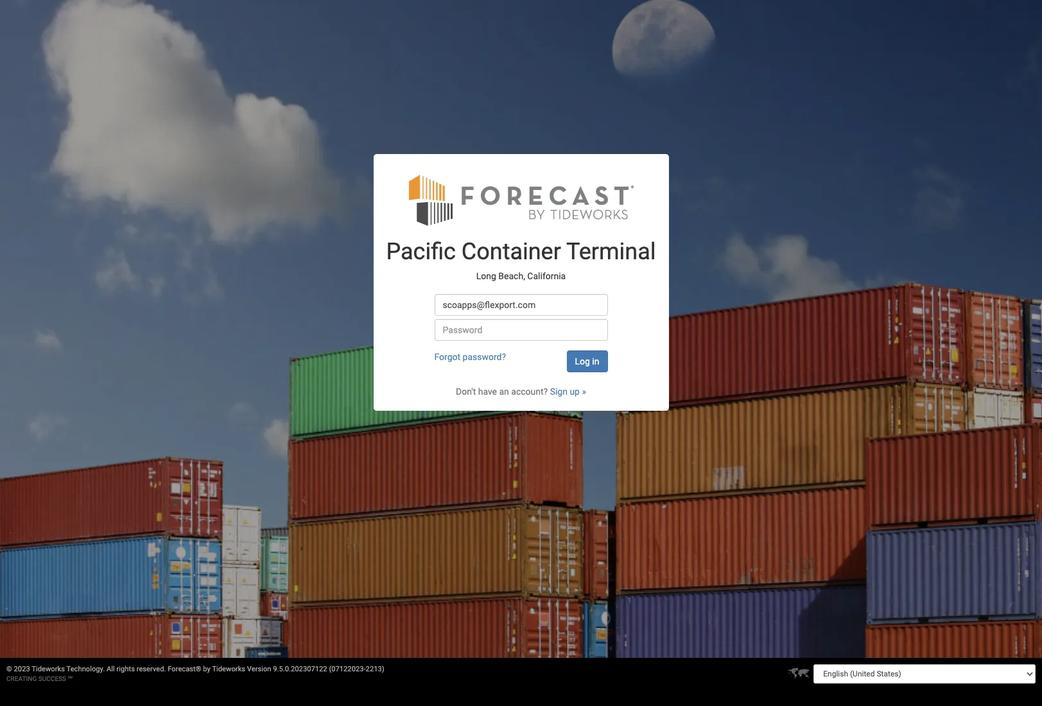 Task type: locate. For each thing, give the bounding box(es) containing it.
pacific container terminal long beach, california
[[386, 238, 656, 281]]

forecast® by tideworks image
[[409, 173, 634, 227]]

terminal
[[567, 238, 656, 265]]

version
[[247, 665, 271, 674]]

in
[[592, 357, 600, 367]]

©
[[6, 665, 12, 674]]

1 horizontal spatial tideworks
[[212, 665, 245, 674]]

reserved.
[[137, 665, 166, 674]]

Password password field
[[435, 319, 608, 341]]

2 tideworks from the left
[[212, 665, 245, 674]]

container
[[462, 238, 561, 265]]

forgot
[[435, 352, 461, 362]]

sign up » link
[[550, 387, 586, 397]]

have
[[478, 387, 497, 397]]

long
[[477, 271, 496, 281]]

»
[[582, 387, 586, 397]]

don't
[[456, 387, 476, 397]]

forecast®
[[168, 665, 201, 674]]

an
[[499, 387, 509, 397]]

up
[[570, 387, 580, 397]]

sign
[[550, 387, 568, 397]]

1 tideworks from the left
[[32, 665, 65, 674]]

all
[[107, 665, 115, 674]]

0 horizontal spatial tideworks
[[32, 665, 65, 674]]

tideworks up success on the bottom left of the page
[[32, 665, 65, 674]]

by
[[203, 665, 211, 674]]

technology.
[[67, 665, 105, 674]]

tideworks
[[32, 665, 65, 674], [212, 665, 245, 674]]

9.5.0.202307122
[[273, 665, 327, 674]]

success
[[38, 676, 66, 683]]

tideworks right by on the left of page
[[212, 665, 245, 674]]



Task type: describe. For each thing, give the bounding box(es) containing it.
2023
[[14, 665, 30, 674]]

forgot password? log in
[[435, 352, 600, 367]]

don't have an account? sign up »
[[456, 387, 586, 397]]

Email or username text field
[[435, 294, 608, 316]]

pacific
[[386, 238, 456, 265]]

password?
[[463, 352, 506, 362]]

(07122023-
[[329, 665, 366, 674]]

creating
[[6, 676, 37, 683]]

california
[[528, 271, 566, 281]]

account?
[[511, 387, 548, 397]]

© 2023 tideworks technology. all rights reserved. forecast® by tideworks version 9.5.0.202307122 (07122023-2213) creating success ℠
[[6, 665, 385, 683]]

forgot password? link
[[435, 352, 506, 362]]

beach,
[[499, 271, 525, 281]]

rights
[[117, 665, 135, 674]]

2213)
[[366, 665, 385, 674]]

℠
[[68, 676, 73, 683]]

log in button
[[567, 351, 608, 373]]

log
[[575, 357, 590, 367]]



Task type: vqa. For each thing, say whether or not it's contained in the screenshot.
FORGOT PASSWORD? LOG IN
yes



